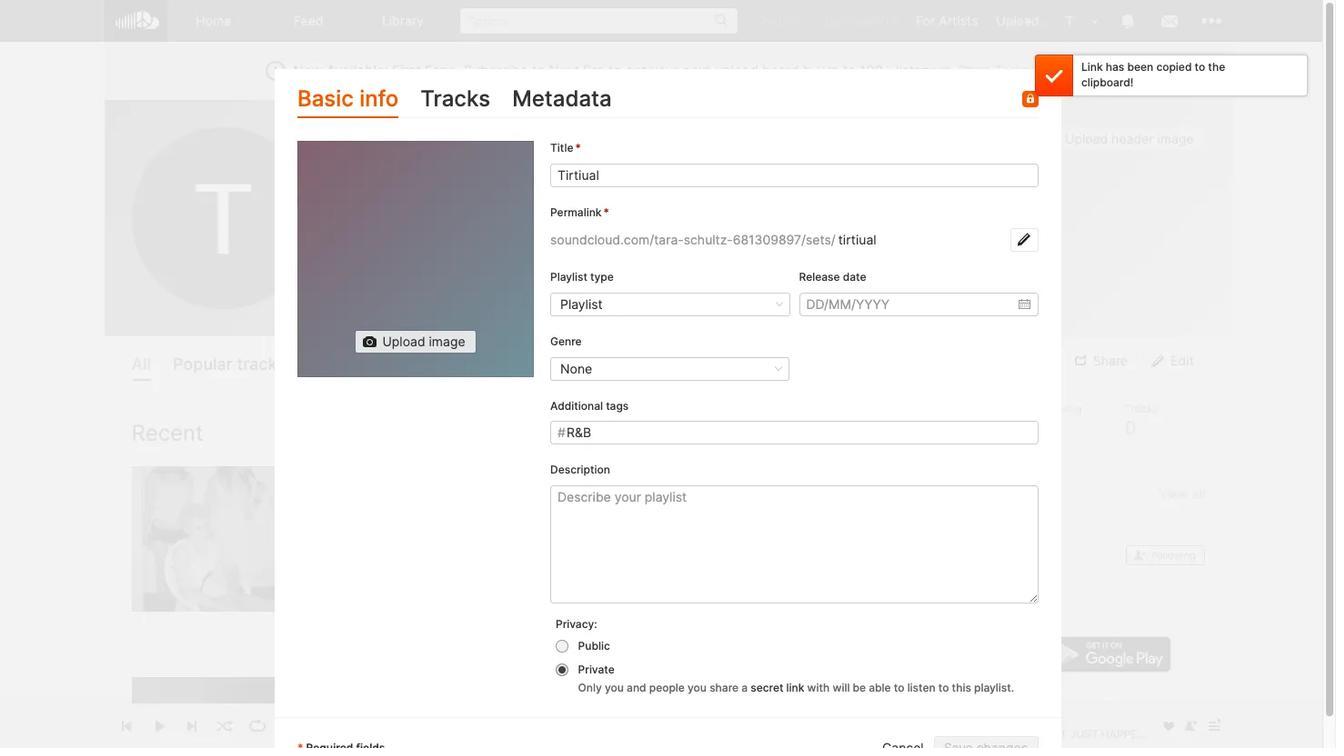Task type: describe. For each thing, give the bounding box(es) containing it.
0 vertical spatial tracks link
[[421, 82, 491, 119]]

(us)
[[1030, 733, 1054, 747]]

0 vertical spatial tracks
[[421, 86, 491, 112]]

tags
[[606, 399, 629, 413]]

able
[[869, 682, 892, 695]]

to left get
[[609, 62, 622, 79]]

private only you and people you share a secret link with will be able to listen to this playlist.
[[578, 663, 1015, 695]]

share
[[710, 682, 739, 695]]

0 link
[[933, 401, 1022, 440]]

tracks 0
[[1125, 403, 1159, 440]]

nari
[[1019, 530, 1042, 545]]

try go+
[[756, 13, 805, 28]]

has
[[1106, 60, 1125, 74]]

mobile
[[953, 601, 993, 616]]

following image
[[932, 483, 951, 505]]

mina
[[987, 530, 1016, 545]]

date
[[843, 270, 867, 284]]

playlists link
[[463, 350, 527, 382]]

following for following 1
[[1034, 403, 1082, 416]]

privacy
[[972, 698, 1011, 712]]

17 days ago for bottom tirtiual element
[[816, 473, 877, 487]]

now
[[293, 62, 323, 79]]

image inside "button"
[[429, 334, 466, 350]]

upload
[[715, 62, 759, 79]]

home
[[196, 13, 232, 28]]

upload header image
[[1066, 131, 1194, 147]]

info
[[360, 86, 399, 112]]

artists
[[939, 13, 979, 28]]

private
[[578, 663, 615, 677]]

privacy:
[[556, 618, 598, 632]]

basic
[[298, 86, 354, 112]]

1 vertical spatial tirtiual element
[[132, 466, 277, 612]]

charts language: english (us)
[[932, 714, 1149, 747]]

release
[[799, 270, 841, 284]]

try next pro link
[[814, 0, 907, 41]]

recent
[[132, 421, 204, 447]]

upload for upload
[[997, 13, 1040, 28]]

soundcloud.com/tara-schultz-681309897/sets/
[[551, 232, 836, 248]]

secret link link
[[751, 682, 805, 695]]

to right able
[[894, 682, 905, 695]]

to up legal
[[939, 682, 950, 695]]

1 vertical spatial pro
[[583, 62, 605, 79]]

artist
[[981, 714, 1010, 727]]

2 ago from the top
[[857, 684, 877, 698]]

this
[[952, 682, 972, 695]]

mina nari link
[[987, 530, 1056, 546]]

2 tara schultz from the top
[[347, 173, 433, 191]]

upload image button
[[355, 331, 477, 354]]

try for try next pro
[[823, 13, 843, 28]]

upload for upload image
[[383, 334, 426, 350]]

all
[[1192, 486, 1205, 502]]

1 days from the top
[[830, 473, 854, 487]]

the kid laroi - what just happened element
[[296, 593, 314, 612]]

go mobile
[[932, 601, 993, 616]]

by
[[804, 62, 819, 79]]

first
[[392, 62, 421, 79]]

-
[[497, 593, 502, 607]]

0 vertical spatial schultz
[[398, 135, 475, 161]]

library
[[382, 13, 424, 28]]

playlist.
[[975, 682, 1015, 695]]

with
[[808, 682, 830, 695]]

none
[[561, 361, 593, 376]]

Permalink text field
[[836, 228, 1011, 252]]

vampire element
[[132, 678, 277, 749]]

metadata
[[513, 86, 612, 112]]

now available: first fans. subscribe to next pro to get your next upload heard by up to 100+ listeners. start today
[[293, 62, 1034, 79]]

go+
[[779, 13, 805, 28]]

upload image
[[383, 334, 466, 350]]

cookie policy
[[1022, 698, 1093, 712]]

following for following
[[1152, 550, 1196, 563]]

a
[[742, 682, 748, 695]]

1 ago from the top
[[857, 473, 877, 487]]

additional tags
[[551, 399, 629, 413]]

link has been copied to the clipboard! alert
[[1036, 55, 1309, 96]]

artist resources link
[[981, 714, 1067, 727]]

library link
[[356, 0, 451, 42]]

1 tara from the top
[[347, 135, 392, 161]]

header
[[1112, 131, 1154, 147]]

1 horizontal spatial pro
[[878, 13, 898, 28]]

cookie manager link
[[1104, 698, 1190, 712]]

view
[[1159, 486, 1189, 502]]

all
[[132, 355, 151, 374]]

playlists
[[463, 355, 527, 374]]

2 vertical spatial tracks
[[1125, 403, 1159, 416]]

title
[[551, 141, 574, 155]]

0 inside tracks 0
[[1125, 418, 1137, 440]]

and
[[627, 682, 647, 695]]

mina nari
[[987, 530, 1042, 545]]

2 tara from the top
[[347, 173, 377, 191]]

to up metadata
[[532, 62, 545, 79]]

upload for upload header image
[[1066, 131, 1109, 147]]

the
[[418, 593, 438, 607]]

what
[[505, 593, 537, 607]]

imprint
[[932, 714, 969, 727]]

albums
[[382, 355, 441, 374]]

public
[[578, 640, 610, 653]]

Title text field
[[551, 164, 1039, 188]]

359k
[[843, 594, 871, 607]]

reposts link
[[549, 350, 613, 382]]

share
[[1094, 353, 1128, 369]]

1 horizontal spatial tirtiual element
[[298, 141, 534, 378]]

secret
[[751, 682, 784, 695]]

Release date text field
[[799, 293, 1039, 317]]

cookie for manager
[[1104, 698, 1141, 712]]

clipboard!
[[1082, 75, 1134, 89]]

2 days from the top
[[830, 684, 854, 698]]

start
[[959, 62, 991, 79]]

0 horizontal spatial tara schultz's avatar element
[[132, 127, 314, 309]]

try next pro
[[823, 13, 898, 28]]



Task type: locate. For each thing, give the bounding box(es) containing it.
metadata link
[[513, 82, 612, 119]]

0 vertical spatial upload
[[997, 13, 1040, 28]]

0 up 'following' image at the right bottom
[[933, 418, 945, 440]]

additional
[[551, 399, 603, 413]]

0 vertical spatial image
[[1158, 131, 1194, 147]]

next up 100+
[[846, 13, 874, 28]]

type
[[591, 270, 614, 284]]

release date
[[799, 270, 867, 284]]

tracks right tracks
[[308, 355, 360, 374]]

cookie
[[1022, 698, 1059, 712], [1104, 698, 1141, 712]]

1 horizontal spatial tara schultz's avatar element
[[1058, 9, 1082, 33]]

0 horizontal spatial following
[[1034, 403, 1082, 416]]

to right the up at the right top
[[843, 62, 856, 79]]

fans.
[[425, 62, 460, 79]]

1 horizontal spatial upload
[[997, 13, 1040, 28]]

1 right 'following' image at the right bottom
[[955, 486, 963, 502]]

0 vertical spatial 1
[[1034, 418, 1046, 440]]

0 horizontal spatial cookie
[[1022, 698, 1059, 712]]

available:
[[326, 62, 389, 79]]

try for try go+
[[756, 13, 776, 28]]

following
[[1034, 403, 1082, 416], [1152, 550, 1196, 563]]

1 inside following 1
[[1034, 418, 1046, 440]]

1 17 from the top
[[816, 473, 827, 487]]

for artists link
[[907, 0, 988, 41]]

tara down info
[[347, 135, 392, 161]]

resources
[[1013, 714, 1067, 727]]

2 you from the left
[[688, 682, 707, 695]]

tracks link right tracks
[[308, 350, 360, 382]]

the
[[1209, 60, 1226, 74]]

just
[[540, 593, 568, 607]]

image right header
[[1158, 131, 1194, 147]]

0 horizontal spatial upload
[[383, 334, 426, 350]]

mina nari's avatar element
[[932, 523, 978, 568]]

1 vertical spatial tara
[[347, 173, 377, 191]]

basic info link
[[298, 82, 399, 119]]

for artists
[[916, 13, 979, 28]]

upload left header
[[1066, 131, 1109, 147]]

you left share
[[688, 682, 707, 695]]

0 horizontal spatial image
[[429, 334, 466, 350]]

language:
[[932, 733, 987, 747]]

r&b
[[567, 425, 592, 441]]

1 vertical spatial ago
[[857, 684, 877, 698]]

tracks down share
[[1125, 403, 1159, 416]]

0 horizontal spatial next
[[549, 62, 580, 79]]

schultz
[[398, 135, 475, 161], [381, 173, 433, 191]]

laroi
[[461, 593, 494, 607]]

0 horizontal spatial tracks
[[308, 355, 360, 374]]

1 right 0 link
[[1034, 418, 1046, 440]]

0 down share
[[1125, 418, 1137, 440]]

try right go+
[[823, 13, 843, 28]]

try go+ link
[[747, 0, 814, 41]]

english
[[990, 733, 1028, 747]]

0 vertical spatial tara schultz's avatar element
[[1058, 9, 1082, 33]]

legal
[[932, 698, 961, 712]]

cookie manager imprint
[[932, 698, 1190, 727]]

2 vertical spatial upload
[[383, 334, 426, 350]]

1 horizontal spatial tracks link
[[421, 82, 491, 119]]

schultz-
[[684, 232, 733, 248]]

cookie policy link
[[1022, 698, 1093, 712]]

0 vertical spatial following
[[1034, 403, 1082, 416]]

to left the
[[1195, 60, 1206, 74]]

following button
[[1126, 546, 1205, 566]]

image
[[1158, 131, 1194, 147], [429, 334, 466, 350]]

go
[[932, 601, 949, 616]]

0 horizontal spatial pro
[[583, 62, 605, 79]]

next
[[846, 13, 874, 28], [549, 62, 580, 79]]

1 horizontal spatial following
[[1152, 550, 1196, 563]]

0 vertical spatial tara schultz
[[347, 135, 481, 161]]

popular tracks link
[[173, 350, 286, 382]]

tirtiual element
[[298, 141, 534, 378], [132, 466, 277, 612]]

be
[[853, 682, 866, 695]]

None search field
[[451, 0, 747, 41]]

manager
[[1144, 698, 1190, 712]]

0 vertical spatial next
[[846, 13, 874, 28]]

0 horizontal spatial 0
[[933, 418, 945, 440]]

0 vertical spatial ago
[[857, 473, 877, 487]]

only
[[578, 682, 602, 695]]

the kid laroi - what just happened
[[418, 593, 630, 607]]

0 vertical spatial tara
[[347, 135, 392, 161]]

1 0 from the left
[[933, 418, 945, 440]]

genre
[[551, 335, 582, 348]]

1 vertical spatial 17 days ago
[[816, 684, 877, 698]]

17 days ago for the vampire element
[[816, 684, 877, 698]]

2 17 days ago from the top
[[816, 684, 877, 698]]

0 vertical spatial pro
[[878, 13, 898, 28]]

0 horizontal spatial 1
[[955, 486, 963, 502]]

tracks
[[237, 355, 286, 374]]

you
[[605, 682, 624, 695], [688, 682, 707, 695]]

1 horizontal spatial you
[[688, 682, 707, 695]]

1 horizontal spatial image
[[1158, 131, 1194, 147]]

albums link
[[382, 350, 441, 382]]

cookie inside cookie manager imprint
[[1104, 698, 1141, 712]]

playlist down the playlist type
[[561, 296, 603, 312]]

tracks link down fans.
[[421, 82, 491, 119]]

1 horizontal spatial try
[[823, 13, 843, 28]]

0 horizontal spatial try
[[756, 13, 776, 28]]

1 tara schultz from the top
[[347, 135, 481, 161]]

popular
[[173, 355, 233, 374]]

next up metadata
[[549, 62, 580, 79]]

1 horizontal spatial 0
[[1125, 418, 1137, 440]]

for
[[916, 13, 936, 28]]

1 vertical spatial following
[[1152, 550, 1196, 563]]

1 you from the left
[[605, 682, 624, 695]]

playlist left type
[[551, 270, 588, 284]]

1 horizontal spatial tracks
[[421, 86, 491, 112]]

0 vertical spatial 17
[[816, 473, 827, 487]]

listen
[[908, 682, 936, 695]]

0 vertical spatial playlist
[[551, 270, 588, 284]]

0 vertical spatial days
[[830, 473, 854, 487]]

2 horizontal spatial tracks
[[1125, 403, 1159, 416]]

charts
[[1114, 714, 1149, 727]]

happened
[[571, 593, 630, 607]]

1 horizontal spatial cookie
[[1104, 698, 1141, 712]]

1 vertical spatial 1
[[955, 486, 963, 502]]

link
[[787, 682, 805, 695]]

Search search field
[[460, 8, 738, 34]]

1 vertical spatial next
[[549, 62, 580, 79]]

kid
[[441, 593, 458, 607]]

1 horizontal spatial next
[[846, 13, 874, 28]]

pro
[[878, 13, 898, 28], [583, 62, 605, 79]]

1 vertical spatial tara schultz
[[347, 173, 433, 191]]

your
[[651, 62, 679, 79]]

1 cookie from the left
[[1022, 698, 1059, 712]]

you left and
[[605, 682, 624, 695]]

upload inside upload link
[[997, 13, 1040, 28]]

2 horizontal spatial upload
[[1066, 131, 1109, 147]]

2 cookie from the left
[[1104, 698, 1141, 712]]

Description text field
[[551, 486, 1039, 604]]

following inside button
[[1152, 550, 1196, 563]]

following 1
[[1034, 403, 1082, 440]]

0 horizontal spatial tracks link
[[308, 350, 360, 382]]

upload link
[[988, 0, 1049, 41]]

1 vertical spatial 17
[[816, 684, 827, 698]]

image inside button
[[1158, 131, 1194, 147]]

following down share popup button
[[1034, 403, 1082, 416]]

2 0 from the left
[[1125, 418, 1137, 440]]

days
[[830, 473, 854, 487], [830, 684, 854, 698]]

artist resources
[[981, 714, 1067, 727]]

cookie for policy
[[1022, 698, 1059, 712]]

upload up today
[[997, 13, 1040, 28]]

start today link
[[959, 62, 1034, 79]]

tara down "basic info" link
[[347, 173, 377, 191]]

0 vertical spatial tirtiual element
[[298, 141, 534, 378]]

cookie up charts
[[1104, 698, 1141, 712]]

0 horizontal spatial you
[[605, 682, 624, 695]]

1 vertical spatial image
[[429, 334, 466, 350]]

1 vertical spatial upload
[[1066, 131, 1109, 147]]

1 vertical spatial schultz
[[381, 173, 433, 191]]

playlist inside popup button
[[561, 296, 603, 312]]

ago right will
[[857, 684, 877, 698]]

playlist type
[[551, 270, 614, 284]]

image up albums
[[429, 334, 466, 350]]

1 vertical spatial playlist
[[561, 296, 603, 312]]

up
[[823, 62, 839, 79]]

pro left for at the right top of the page
[[878, 13, 898, 28]]

none button
[[551, 357, 790, 381]]

1 vertical spatial tara schultz's avatar element
[[132, 127, 314, 309]]

681309897/sets/
[[733, 232, 836, 248]]

blog
[[1079, 714, 1102, 727]]

upload header image button
[[1038, 127, 1205, 151]]

try left go+
[[756, 13, 776, 28]]

0
[[933, 418, 945, 440], [1125, 418, 1137, 440]]

1 17 days ago from the top
[[816, 473, 877, 487]]

description
[[551, 464, 610, 477]]

reposts
[[549, 355, 613, 374]]

permalink
[[551, 206, 602, 219]]

view all
[[1159, 486, 1205, 502]]

today
[[995, 62, 1034, 79]]

1 vertical spatial tracks
[[308, 355, 360, 374]]

1 try from the left
[[756, 13, 776, 28]]

tracks link
[[421, 82, 491, 119], [308, 350, 360, 382]]

17 days ago
[[816, 473, 877, 487], [816, 684, 877, 698]]

copied
[[1157, 60, 1193, 74]]

0 vertical spatial 17 days ago
[[816, 473, 877, 487]]

playlist button
[[551, 293, 790, 317]]

playlist for playlist type
[[551, 270, 588, 284]]

1 horizontal spatial 1
[[1034, 418, 1046, 440]]

cookie up resources
[[1022, 698, 1059, 712]]

tracks down fans.
[[421, 86, 491, 112]]

will
[[833, 682, 850, 695]]

people
[[650, 682, 685, 695]]

tara schultz
[[347, 135, 481, 161], [347, 173, 433, 191]]

link
[[1082, 60, 1104, 74]]

pro left get
[[583, 62, 605, 79]]

link has been copied to the clipboard!
[[1082, 60, 1226, 89]]

1 vertical spatial tracks link
[[308, 350, 360, 382]]

upload up albums
[[383, 334, 426, 350]]

0 horizontal spatial tirtiual element
[[132, 466, 277, 612]]

ago left 'following' image at the right bottom
[[857, 473, 877, 487]]

following down view
[[1152, 550, 1196, 563]]

upload inside upload image "button"
[[383, 334, 426, 350]]

to inside link has been copied to the clipboard!
[[1195, 60, 1206, 74]]

home link
[[167, 0, 262, 42]]

upload inside upload header image button
[[1066, 131, 1109, 147]]

2 17 from the top
[[816, 684, 827, 698]]

1 vertical spatial days
[[830, 684, 854, 698]]

playlist for playlist
[[561, 296, 603, 312]]

soundcloud.com/tara-
[[551, 232, 684, 248]]

tara schultz's avatar element
[[1058, 9, 1082, 33], [132, 127, 314, 309]]

2 try from the left
[[823, 13, 843, 28]]



Task type: vqa. For each thing, say whether or not it's contained in the screenshot.
Kyrro
no



